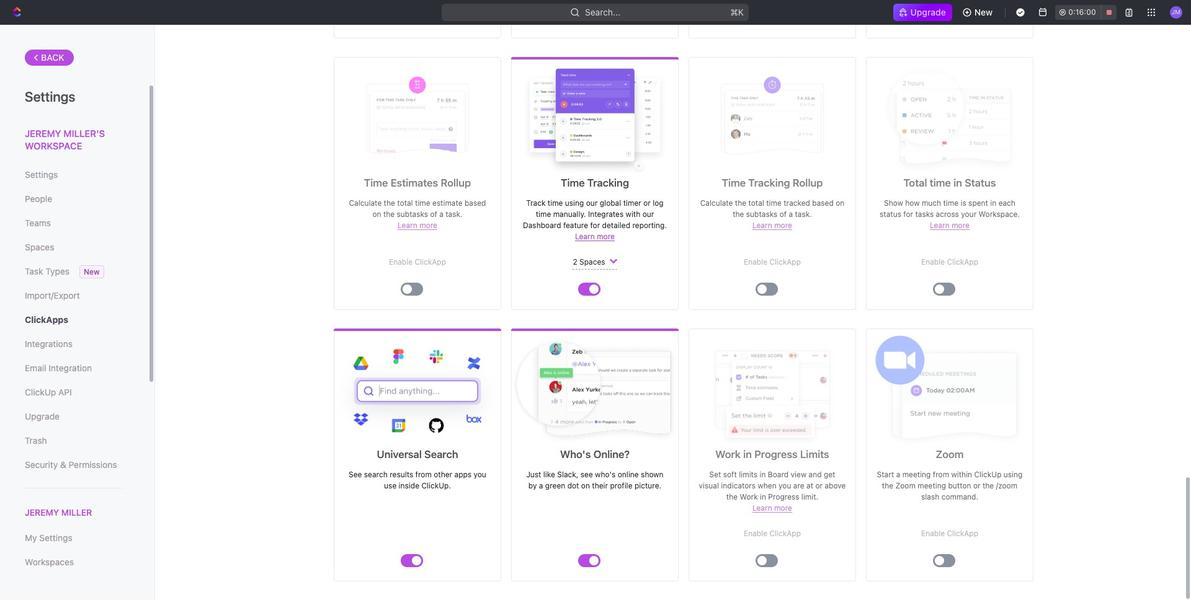 Task type: describe. For each thing, give the bounding box(es) containing it.
universal
[[377, 448, 422, 461]]

time up much
[[930, 177, 951, 189]]

using inside track time using our global timer or log time manually. integrates with our dashboard feature for detailed reporting. learn more
[[565, 199, 584, 208]]

time inside calculate the total time estimate based on the subtasks of a task. learn more
[[415, 199, 430, 208]]

types
[[45, 266, 69, 277]]

clickapp for time
[[947, 257, 978, 267]]

estimate
[[432, 199, 463, 208]]

email integration link
[[25, 358, 123, 379]]

workspaces link
[[25, 552, 123, 573]]

task. for tracking
[[795, 210, 812, 219]]

dashboard
[[523, 221, 561, 230]]

enable down slash
[[921, 529, 945, 538]]

1 horizontal spatial upgrade link
[[893, 4, 952, 21]]

soft
[[723, 470, 737, 480]]

security & permissions
[[25, 460, 117, 470]]

enable for tracking
[[744, 257, 767, 267]]

see search results from other apps you use inside clickup.
[[349, 470, 486, 491]]

time up manually.
[[548, 199, 563, 208]]

trash
[[25, 435, 47, 446]]

people
[[25, 194, 52, 204]]

view
[[791, 470, 807, 480]]

spent
[[968, 199, 988, 208]]

learn inside track time using our global timer or log time manually. integrates with our dashboard feature for detailed reporting. learn more
[[575, 232, 595, 241]]

back link
[[25, 50, 74, 66]]

each
[[999, 199, 1015, 208]]

import/export link
[[25, 285, 123, 306]]

of for estimates
[[430, 210, 437, 219]]

work in progress limits
[[715, 448, 829, 461]]

other
[[434, 470, 452, 480]]

calculate the total time tracked based on the subtasks of a task. learn more
[[700, 199, 844, 230]]

security & permissions link
[[25, 455, 123, 476]]

&
[[60, 460, 66, 470]]

log
[[653, 199, 664, 208]]

from for universal search
[[415, 470, 432, 480]]

new inside button
[[974, 7, 993, 17]]

by
[[528, 481, 537, 491]]

in up when
[[760, 470, 766, 480]]

inside
[[399, 481, 419, 491]]

calculate the total time estimate based on the subtasks of a task. learn more
[[349, 199, 486, 230]]

enable for in
[[744, 529, 767, 538]]

or inside set soft limits in board view and get visual indicators when you are at or above the work in progress limit. learn more
[[815, 481, 823, 491]]

api
[[58, 387, 72, 398]]

results
[[390, 470, 413, 480]]

2 spaces
[[573, 257, 605, 267]]

progress inside set soft limits in board view and get visual indicators when you are at or above the work in progress limit. learn more
[[768, 493, 799, 502]]

at
[[806, 481, 813, 491]]

for inside track time using our global timer or log time manually. integrates with our dashboard feature for detailed reporting. learn more
[[590, 221, 600, 230]]

clickapp for in
[[769, 529, 801, 538]]

much
[[922, 199, 941, 208]]

trash link
[[25, 431, 123, 452]]

limits
[[800, 448, 829, 461]]

0 vertical spatial progress
[[754, 448, 798, 461]]

who's
[[595, 470, 616, 480]]

enable clickapp for estimates
[[389, 257, 446, 267]]

rollup for time estimates rollup
[[441, 177, 471, 189]]

visual
[[699, 481, 719, 491]]

more inside show how much time is spent in each status for tasks across your workspace. learn more
[[952, 221, 970, 230]]

learn inside calculate the total time estimate based on the subtasks of a task. learn more
[[398, 221, 417, 230]]

based for time estimates rollup
[[465, 199, 486, 208]]

time tracking
[[561, 177, 629, 189]]

dot
[[567, 481, 579, 491]]

reporting.
[[632, 221, 667, 230]]

back
[[41, 52, 64, 63]]

in inside show how much time is spent in each status for tasks across your workspace. learn more
[[990, 199, 996, 208]]

0 vertical spatial settings
[[25, 89, 75, 105]]

based for time tracking rollup
[[812, 199, 834, 208]]

limits
[[739, 470, 758, 480]]

picture.
[[635, 481, 661, 491]]

/zoom
[[996, 481, 1017, 491]]

calculate for time estimates rollup
[[349, 199, 382, 208]]

1 vertical spatial meeting
[[918, 481, 946, 491]]

my settings link
[[25, 528, 123, 549]]

people link
[[25, 189, 123, 210]]

total for estimates
[[397, 199, 413, 208]]

slack,
[[557, 470, 578, 480]]

track
[[526, 199, 546, 208]]

learn inside calculate the total time tracked based on the subtasks of a task. learn more
[[753, 221, 772, 230]]

0:16:00 button
[[1055, 5, 1117, 20]]

task. for estimates
[[446, 210, 462, 219]]

2 vertical spatial settings
[[39, 533, 72, 544]]

time for time estimates rollup
[[364, 177, 388, 189]]

time inside show how much time is spent in each status for tasks across your workspace. learn more
[[943, 199, 958, 208]]

jeremy for jeremy miller's workspace
[[25, 128, 61, 139]]

learn inside set soft limits in board view and get visual indicators when you are at or above the work in progress limit. learn more
[[753, 504, 772, 513]]

universal search
[[377, 448, 458, 461]]

command.
[[941, 493, 978, 502]]

spaces inside spaces link
[[25, 242, 54, 252]]

with
[[626, 210, 640, 219]]

are
[[793, 481, 804, 491]]

show how much time is spent in each status for tasks across your workspace. learn more
[[880, 199, 1020, 230]]

more inside track time using our global timer or log time manually. integrates with our dashboard feature for detailed reporting. learn more
[[597, 232, 615, 241]]

2
[[573, 257, 577, 267]]

new inside the settings element
[[84, 267, 100, 277]]

more inside calculate the total time estimate based on the subtasks of a task. learn more
[[419, 221, 437, 230]]

jm
[[1172, 8, 1181, 16]]

clickup api
[[25, 387, 72, 398]]

slash
[[921, 493, 939, 502]]

clickapp for estimates
[[415, 257, 446, 267]]

button
[[948, 481, 971, 491]]

on inside just like slack, see who's online shown by a green dot on their profile picture.
[[581, 481, 590, 491]]

subtasks for tracking
[[746, 210, 777, 219]]

time for time tracking
[[561, 177, 585, 189]]

status
[[965, 177, 996, 189]]

time tracking rollup
[[722, 177, 823, 189]]

on for time estimates rollup
[[372, 210, 381, 219]]

set soft limits in board view and get visual indicators when you are at or above the work in progress limit. learn more
[[699, 470, 846, 513]]

workspace
[[25, 140, 82, 151]]

rollup for time tracking rollup
[[793, 177, 823, 189]]

time inside calculate the total time tracked based on the subtasks of a task. learn more
[[766, 199, 782, 208]]

jeremy for jeremy miller
[[25, 507, 59, 518]]

who's
[[560, 448, 591, 461]]

is
[[961, 199, 966, 208]]

miller's
[[64, 128, 105, 139]]

clickapps link
[[25, 310, 123, 331]]

upgrade inside the settings element
[[25, 411, 60, 422]]

permissions
[[69, 460, 117, 470]]

board
[[768, 470, 789, 480]]

get
[[824, 470, 835, 480]]

you inside see search results from other apps you use inside clickup.
[[474, 470, 486, 480]]

for inside show how much time is spent in each status for tasks across your workspace. learn more
[[903, 210, 913, 219]]

enable for time
[[921, 257, 945, 267]]

tracked
[[784, 199, 810, 208]]



Task type: locate. For each thing, give the bounding box(es) containing it.
0 horizontal spatial task.
[[446, 210, 462, 219]]

1 of from the left
[[430, 210, 437, 219]]

manually.
[[553, 210, 586, 219]]

enable clickapp for time
[[921, 257, 978, 267]]

a down estimate
[[439, 210, 443, 219]]

0 horizontal spatial using
[[565, 199, 584, 208]]

subtasks for estimates
[[397, 210, 428, 219]]

0 horizontal spatial rollup
[[441, 177, 471, 189]]

you right apps
[[474, 470, 486, 480]]

2 based from the left
[[812, 199, 834, 208]]

0 horizontal spatial total
[[397, 199, 413, 208]]

2 time from the left
[[561, 177, 585, 189]]

0 vertical spatial upgrade
[[910, 7, 946, 17]]

task. inside calculate the total time estimate based on the subtasks of a task. learn more
[[446, 210, 462, 219]]

shown
[[641, 470, 664, 480]]

learn down when
[[753, 504, 772, 513]]

learn more link for work in progress limits
[[753, 504, 792, 513]]

0 horizontal spatial time
[[364, 177, 388, 189]]

0 horizontal spatial subtasks
[[397, 210, 428, 219]]

in up the limits
[[743, 448, 752, 461]]

workspaces
[[25, 557, 74, 568]]

1 vertical spatial using
[[1004, 470, 1023, 480]]

time
[[930, 177, 951, 189], [415, 199, 430, 208], [548, 199, 563, 208], [766, 199, 782, 208], [943, 199, 958, 208], [536, 210, 551, 219]]

1 vertical spatial on
[[372, 210, 381, 219]]

learn more link for time tracking rollup
[[753, 221, 792, 230]]

0 vertical spatial using
[[565, 199, 584, 208]]

of for tracking
[[780, 210, 787, 219]]

a
[[439, 210, 443, 219], [789, 210, 793, 219], [896, 470, 900, 480], [539, 481, 543, 491]]

based inside calculate the total time tracked based on the subtasks of a task. learn more
[[812, 199, 834, 208]]

enable down calculate the total time estimate based on the subtasks of a task. learn more
[[389, 257, 413, 267]]

enable down tasks at the top right
[[921, 257, 945, 267]]

upgrade link up 'trash' link
[[25, 406, 123, 427]]

on right tracked
[[836, 199, 844, 208]]

time left estimates
[[364, 177, 388, 189]]

1 calculate from the left
[[349, 199, 382, 208]]

0 horizontal spatial on
[[372, 210, 381, 219]]

0 horizontal spatial or
[[643, 199, 651, 208]]

calculate for time tracking rollup
[[700, 199, 733, 208]]

1 vertical spatial for
[[590, 221, 600, 230]]

work
[[715, 448, 741, 461], [740, 493, 758, 502]]

who's online?
[[560, 448, 630, 461]]

enable down calculate the total time tracked based on the subtasks of a task. learn more
[[744, 257, 767, 267]]

total down the time tracking rollup
[[748, 199, 764, 208]]

jm button
[[1166, 2, 1186, 22]]

based
[[465, 199, 486, 208], [812, 199, 834, 208]]

start a meeting from within clickup using the zoom meeting button or the /zoom slash command.
[[877, 470, 1023, 502]]

a right start
[[896, 470, 900, 480]]

spaces link
[[25, 237, 123, 258]]

2 jeremy from the top
[[25, 507, 59, 518]]

clickapp down set soft limits in board view and get visual indicators when you are at or above the work in progress limit. learn more
[[769, 529, 801, 538]]

zoom inside start a meeting from within clickup using the zoom meeting button or the /zoom slash command.
[[895, 481, 916, 491]]

clickapp for tracking
[[769, 257, 801, 267]]

0 vertical spatial work
[[715, 448, 741, 461]]

progress down the are
[[768, 493, 799, 502]]

upgrade left 'new' button
[[910, 7, 946, 17]]

2 from from the left
[[933, 470, 949, 480]]

on down the time estimates rollup
[[372, 210, 381, 219]]

task
[[25, 266, 43, 277]]

from left within at the bottom right
[[933, 470, 949, 480]]

timer
[[623, 199, 641, 208]]

from inside see search results from other apps you use inside clickup.
[[415, 470, 432, 480]]

subtasks down estimates
[[397, 210, 428, 219]]

tracking for time tracking rollup
[[748, 177, 790, 189]]

clickapp down 'command.'
[[947, 529, 978, 538]]

1 horizontal spatial upgrade
[[910, 7, 946, 17]]

settings down back link
[[25, 89, 75, 105]]

upgrade
[[910, 7, 946, 17], [25, 411, 60, 422]]

more down your
[[952, 221, 970, 230]]

0 vertical spatial upgrade link
[[893, 4, 952, 21]]

more down estimate
[[419, 221, 437, 230]]

learn more link for time estimates rollup
[[398, 221, 437, 230]]

0 horizontal spatial upgrade link
[[25, 406, 123, 427]]

across
[[936, 210, 959, 219]]

1 subtasks from the left
[[397, 210, 428, 219]]

your
[[961, 210, 977, 219]]

time up manually.
[[561, 177, 585, 189]]

set
[[709, 470, 721, 480]]

1 horizontal spatial time
[[561, 177, 585, 189]]

on inside calculate the total time tracked based on the subtasks of a task. learn more
[[836, 199, 844, 208]]

upgrade down clickup api
[[25, 411, 60, 422]]

1 tracking from the left
[[587, 177, 629, 189]]

1 rollup from the left
[[441, 177, 471, 189]]

enable clickapp down 'command.'
[[921, 529, 978, 538]]

0 vertical spatial new
[[974, 7, 993, 17]]

enable clickapp down calculate the total time estimate based on the subtasks of a task. learn more
[[389, 257, 446, 267]]

spaces down teams
[[25, 242, 54, 252]]

1 horizontal spatial subtasks
[[746, 210, 777, 219]]

use
[[384, 481, 397, 491]]

0 horizontal spatial for
[[590, 221, 600, 230]]

online?
[[593, 448, 630, 461]]

or inside start a meeting from within clickup using the zoom meeting button or the /zoom slash command.
[[973, 481, 980, 491]]

subtasks down the time tracking rollup
[[746, 210, 777, 219]]

tracking for time tracking
[[587, 177, 629, 189]]

0 horizontal spatial zoom
[[895, 481, 916, 491]]

enable for estimates
[[389, 257, 413, 267]]

1 horizontal spatial for
[[903, 210, 913, 219]]

or right at
[[815, 481, 823, 491]]

subtasks inside calculate the total time tracked based on the subtasks of a task. learn more
[[746, 210, 777, 219]]

their
[[592, 481, 608, 491]]

of inside calculate the total time estimate based on the subtasks of a task. learn more
[[430, 210, 437, 219]]

2 of from the left
[[780, 210, 787, 219]]

our up reporting.
[[642, 210, 654, 219]]

0 vertical spatial clickup
[[25, 387, 56, 398]]

1 horizontal spatial our
[[642, 210, 654, 219]]

learn
[[398, 221, 417, 230], [753, 221, 772, 230], [930, 221, 950, 230], [575, 232, 595, 241], [753, 504, 772, 513]]

1 horizontal spatial clickup
[[974, 470, 1002, 480]]

more
[[419, 221, 437, 230], [774, 221, 792, 230], [952, 221, 970, 230], [597, 232, 615, 241], [774, 504, 792, 513]]

based right estimate
[[465, 199, 486, 208]]

our
[[586, 199, 598, 208], [642, 210, 654, 219]]

limit.
[[801, 493, 818, 502]]

enable clickapp down calculate the total time tracked based on the subtasks of a task. learn more
[[744, 257, 801, 267]]

search
[[364, 470, 388, 480]]

1 horizontal spatial on
[[581, 481, 590, 491]]

clickup inside the settings element
[[25, 387, 56, 398]]

clickup up '/zoom' on the bottom right of the page
[[974, 470, 1002, 480]]

time for time tracking rollup
[[722, 177, 746, 189]]

enable clickapp down set soft limits in board view and get visual indicators when you are at or above the work in progress limit. learn more
[[744, 529, 801, 538]]

using up manually.
[[565, 199, 584, 208]]

using inside start a meeting from within clickup using the zoom meeting button or the /zoom slash command.
[[1004, 470, 1023, 480]]

calculate down the time estimates rollup
[[349, 199, 382, 208]]

clickapp down your
[[947, 257, 978, 267]]

in up "workspace."
[[990, 199, 996, 208]]

learn down across
[[930, 221, 950, 230]]

1 horizontal spatial calculate
[[700, 199, 733, 208]]

integration
[[49, 363, 92, 373]]

1 vertical spatial work
[[740, 493, 758, 502]]

0 horizontal spatial of
[[430, 210, 437, 219]]

clickapps
[[25, 315, 68, 325]]

you inside set soft limits in board view and get visual indicators when you are at or above the work in progress limit. learn more
[[779, 481, 791, 491]]

zoom
[[936, 448, 964, 461], [895, 481, 916, 491]]

based inside calculate the total time estimate based on the subtasks of a task. learn more
[[465, 199, 486, 208]]

the inside set soft limits in board view and get visual indicators when you are at or above the work in progress limit. learn more
[[726, 493, 738, 502]]

tracking up global
[[587, 177, 629, 189]]

using up '/zoom' on the bottom right of the page
[[1004, 470, 1023, 480]]

1 horizontal spatial you
[[779, 481, 791, 491]]

of down tracked
[[780, 210, 787, 219]]

progress up board
[[754, 448, 798, 461]]

clickapp down calculate the total time estimate based on the subtasks of a task. learn more
[[415, 257, 446, 267]]

status
[[880, 210, 901, 219]]

task. inside calculate the total time tracked based on the subtasks of a task. learn more
[[795, 210, 812, 219]]

1 vertical spatial clickup
[[974, 470, 1002, 480]]

meeting
[[902, 470, 931, 480], [918, 481, 946, 491]]

see
[[349, 470, 362, 480]]

enable clickapp for tracking
[[744, 257, 801, 267]]

or left log
[[643, 199, 651, 208]]

1 horizontal spatial tracking
[[748, 177, 790, 189]]

3 time from the left
[[722, 177, 746, 189]]

clickapp down calculate the total time tracked based on the subtasks of a task. learn more
[[769, 257, 801, 267]]

0 horizontal spatial you
[[474, 470, 486, 480]]

1 time from the left
[[364, 177, 388, 189]]

1 horizontal spatial new
[[974, 7, 993, 17]]

0 horizontal spatial our
[[586, 199, 598, 208]]

0 vertical spatial jeremy
[[25, 128, 61, 139]]

for down how
[[903, 210, 913, 219]]

settings link
[[25, 164, 123, 185]]

more inside calculate the total time tracked based on the subtasks of a task. learn more
[[774, 221, 792, 230]]

on
[[836, 199, 844, 208], [372, 210, 381, 219], [581, 481, 590, 491]]

1 horizontal spatial based
[[812, 199, 834, 208]]

enable clickapp down show how much time is spent in each status for tasks across your workspace. learn more
[[921, 257, 978, 267]]

or
[[643, 199, 651, 208], [815, 481, 823, 491], [973, 481, 980, 491]]

start
[[877, 470, 894, 480]]

total time in status
[[903, 177, 996, 189]]

our up integrates
[[586, 199, 598, 208]]

jeremy up 'workspace'
[[25, 128, 61, 139]]

show
[[884, 199, 903, 208]]

1 horizontal spatial of
[[780, 210, 787, 219]]

1 based from the left
[[465, 199, 486, 208]]

1 horizontal spatial total
[[748, 199, 764, 208]]

0 vertical spatial on
[[836, 199, 844, 208]]

from for zoom
[[933, 470, 949, 480]]

total inside calculate the total time tracked based on the subtasks of a task. learn more
[[748, 199, 764, 208]]

above
[[825, 481, 846, 491]]

1 horizontal spatial rollup
[[793, 177, 823, 189]]

my settings
[[25, 533, 72, 544]]

1 vertical spatial upgrade
[[25, 411, 60, 422]]

clickup api link
[[25, 382, 123, 403]]

a inside just like slack, see who's online shown by a green dot on their profile picture.
[[539, 481, 543, 491]]

2 horizontal spatial on
[[836, 199, 844, 208]]

1 horizontal spatial from
[[933, 470, 949, 480]]

1 vertical spatial our
[[642, 210, 654, 219]]

2 rollup from the left
[[793, 177, 823, 189]]

2 total from the left
[[748, 199, 764, 208]]

total for tracking
[[748, 199, 764, 208]]

learn more link down when
[[753, 504, 792, 513]]

learn down estimates
[[398, 221, 417, 230]]

a inside calculate the total time tracked based on the subtasks of a task. learn more
[[789, 210, 793, 219]]

a right by
[[539, 481, 543, 491]]

tracking up calculate the total time tracked based on the subtasks of a task. learn more
[[748, 177, 790, 189]]

or right button
[[973, 481, 980, 491]]

1 vertical spatial zoom
[[895, 481, 916, 491]]

just like slack, see who's online shown by a green dot on their profile picture.
[[526, 470, 664, 491]]

upgrade link left 'new' button
[[893, 4, 952, 21]]

time up the dashboard
[[536, 210, 551, 219]]

jeremy up my settings
[[25, 507, 59, 518]]

enable
[[389, 257, 413, 267], [744, 257, 767, 267], [921, 257, 945, 267], [744, 529, 767, 538], [921, 529, 945, 538]]

more down detailed
[[597, 232, 615, 241]]

more down when
[[774, 504, 792, 513]]

1 vertical spatial settings
[[25, 169, 58, 180]]

enable clickapp for in
[[744, 529, 801, 538]]

learn more link for total time in status
[[930, 221, 970, 230]]

2 subtasks from the left
[[746, 210, 777, 219]]

0 vertical spatial meeting
[[902, 470, 931, 480]]

clickapp
[[415, 257, 446, 267], [769, 257, 801, 267], [947, 257, 978, 267], [769, 529, 801, 538], [947, 529, 978, 538]]

0 horizontal spatial tracking
[[587, 177, 629, 189]]

enable down set soft limits in board view and get visual indicators when you are at or above the work in progress limit. learn more
[[744, 529, 767, 538]]

jeremy miller's workspace
[[25, 128, 105, 151]]

new button
[[957, 2, 1000, 22]]

0 vertical spatial spaces
[[25, 242, 54, 252]]

0 vertical spatial zoom
[[936, 448, 964, 461]]

2 horizontal spatial or
[[973, 481, 980, 491]]

of
[[430, 210, 437, 219], [780, 210, 787, 219]]

import/export
[[25, 290, 80, 301]]

1 horizontal spatial task.
[[795, 210, 812, 219]]

email
[[25, 363, 46, 373]]

based right tracked
[[812, 199, 834, 208]]

learn down the time tracking rollup
[[753, 221, 772, 230]]

on down see
[[581, 481, 590, 491]]

learn more link down feature
[[575, 232, 615, 241]]

1 horizontal spatial or
[[815, 481, 823, 491]]

profile
[[610, 481, 632, 491]]

total inside calculate the total time estimate based on the subtasks of a task. learn more
[[397, 199, 413, 208]]

0 vertical spatial you
[[474, 470, 486, 480]]

1 vertical spatial spaces
[[579, 257, 605, 267]]

settings
[[25, 89, 75, 105], [25, 169, 58, 180], [39, 533, 72, 544]]

work up soft
[[715, 448, 741, 461]]

zoom left button
[[895, 481, 916, 491]]

time down the time tracking rollup
[[766, 199, 782, 208]]

in down when
[[760, 493, 766, 502]]

time estimates rollup
[[364, 177, 471, 189]]

of inside calculate the total time tracked based on the subtasks of a task. learn more
[[780, 210, 787, 219]]

on for time tracking rollup
[[836, 199, 844, 208]]

⌘k
[[731, 7, 744, 17]]

time up calculate the total time tracked based on the subtasks of a task. learn more
[[722, 177, 746, 189]]

1 vertical spatial you
[[779, 481, 791, 491]]

in up is
[[954, 177, 962, 189]]

of down estimate
[[430, 210, 437, 219]]

jeremy miller
[[25, 507, 92, 518]]

work inside set soft limits in board view and get visual indicators when you are at or above the work in progress limit. learn more
[[740, 493, 758, 502]]

a down tracked
[[789, 210, 793, 219]]

2 task. from the left
[[795, 210, 812, 219]]

clickup inside start a meeting from within clickup using the zoom meeting button or the /zoom slash command.
[[974, 470, 1002, 480]]

1 horizontal spatial zoom
[[936, 448, 964, 461]]

calculate inside calculate the total time estimate based on the subtasks of a task. learn more
[[349, 199, 382, 208]]

task. down tracked
[[795, 210, 812, 219]]

0 horizontal spatial from
[[415, 470, 432, 480]]

settings element
[[0, 25, 155, 600]]

1 vertical spatial progress
[[768, 493, 799, 502]]

and
[[809, 470, 822, 480]]

more inside set soft limits in board view and get visual indicators when you are at or above the work in progress limit. learn more
[[774, 504, 792, 513]]

spaces
[[25, 242, 54, 252], [579, 257, 605, 267]]

learn more link down across
[[930, 221, 970, 230]]

calculate
[[349, 199, 382, 208], [700, 199, 733, 208]]

a inside start a meeting from within clickup using the zoom meeting button or the /zoom slash command.
[[896, 470, 900, 480]]

calculate right log
[[700, 199, 733, 208]]

settings right my at the left bottom
[[39, 533, 72, 544]]

0 horizontal spatial upgrade
[[25, 411, 60, 422]]

rollup up tracked
[[793, 177, 823, 189]]

0 horizontal spatial based
[[465, 199, 486, 208]]

1 vertical spatial upgrade link
[[25, 406, 123, 427]]

search...
[[585, 7, 621, 17]]

zoom up within at the bottom right
[[936, 448, 964, 461]]

apps
[[454, 470, 472, 480]]

task. down estimate
[[446, 210, 462, 219]]

1 horizontal spatial using
[[1004, 470, 1023, 480]]

integrations
[[25, 339, 73, 349]]

from inside start a meeting from within clickup using the zoom meeting button or the /zoom slash command.
[[933, 470, 949, 480]]

time down the time estimates rollup
[[415, 199, 430, 208]]

you down board
[[779, 481, 791, 491]]

0 vertical spatial our
[[586, 199, 598, 208]]

jeremy
[[25, 128, 61, 139], [25, 507, 59, 518]]

learn more link down tracked
[[753, 221, 792, 230]]

integrations link
[[25, 334, 123, 355]]

1 task. from the left
[[446, 210, 462, 219]]

learn more link for time tracking
[[575, 232, 615, 241]]

miller
[[61, 507, 92, 518]]

teams
[[25, 218, 51, 228]]

more down tracked
[[774, 221, 792, 230]]

1 vertical spatial jeremy
[[25, 507, 59, 518]]

0 vertical spatial for
[[903, 210, 913, 219]]

teams link
[[25, 213, 123, 234]]

clickup left api
[[25, 387, 56, 398]]

upgrade link
[[893, 4, 952, 21], [25, 406, 123, 427]]

1 jeremy from the top
[[25, 128, 61, 139]]

green
[[545, 481, 565, 491]]

work down indicators
[[740, 493, 758, 502]]

1 horizontal spatial spaces
[[579, 257, 605, 267]]

or inside track time using our global timer or log time manually. integrates with our dashboard feature for detailed reporting. learn more
[[643, 199, 651, 208]]

learn more link down estimate
[[398, 221, 437, 230]]

2 tracking from the left
[[748, 177, 790, 189]]

on inside calculate the total time estimate based on the subtasks of a task. learn more
[[372, 210, 381, 219]]

0 horizontal spatial spaces
[[25, 242, 54, 252]]

0 horizontal spatial new
[[84, 267, 100, 277]]

security
[[25, 460, 58, 470]]

1 vertical spatial new
[[84, 267, 100, 277]]

1 total from the left
[[397, 199, 413, 208]]

within
[[951, 470, 972, 480]]

jeremy inside jeremy miller's workspace
[[25, 128, 61, 139]]

0:16:00
[[1068, 7, 1096, 17]]

time up across
[[943, 199, 958, 208]]

learn down feature
[[575, 232, 595, 241]]

rollup up estimate
[[441, 177, 471, 189]]

feature
[[563, 221, 588, 230]]

workspace.
[[979, 210, 1020, 219]]

0 horizontal spatial calculate
[[349, 199, 382, 208]]

spaces right 2 at left top
[[579, 257, 605, 267]]

estimates
[[391, 177, 438, 189]]

2 horizontal spatial time
[[722, 177, 746, 189]]

indicators
[[721, 481, 756, 491]]

search
[[424, 448, 458, 461]]

from up clickup.
[[415, 470, 432, 480]]

see
[[580, 470, 593, 480]]

subtasks inside calculate the total time estimate based on the subtasks of a task. learn more
[[397, 210, 428, 219]]

0 horizontal spatial clickup
[[25, 387, 56, 398]]

2 vertical spatial on
[[581, 481, 590, 491]]

2 calculate from the left
[[700, 199, 733, 208]]

learn inside show how much time is spent in each status for tasks across your workspace. learn more
[[930, 221, 950, 230]]

a inside calculate the total time estimate based on the subtasks of a task. learn more
[[439, 210, 443, 219]]

settings up people
[[25, 169, 58, 180]]

calculate inside calculate the total time tracked based on the subtasks of a task. learn more
[[700, 199, 733, 208]]

1 from from the left
[[415, 470, 432, 480]]

total down estimates
[[397, 199, 413, 208]]

for down integrates
[[590, 221, 600, 230]]



Task type: vqa. For each thing, say whether or not it's contained in the screenshot.
leftmost Upgrade LINK
yes



